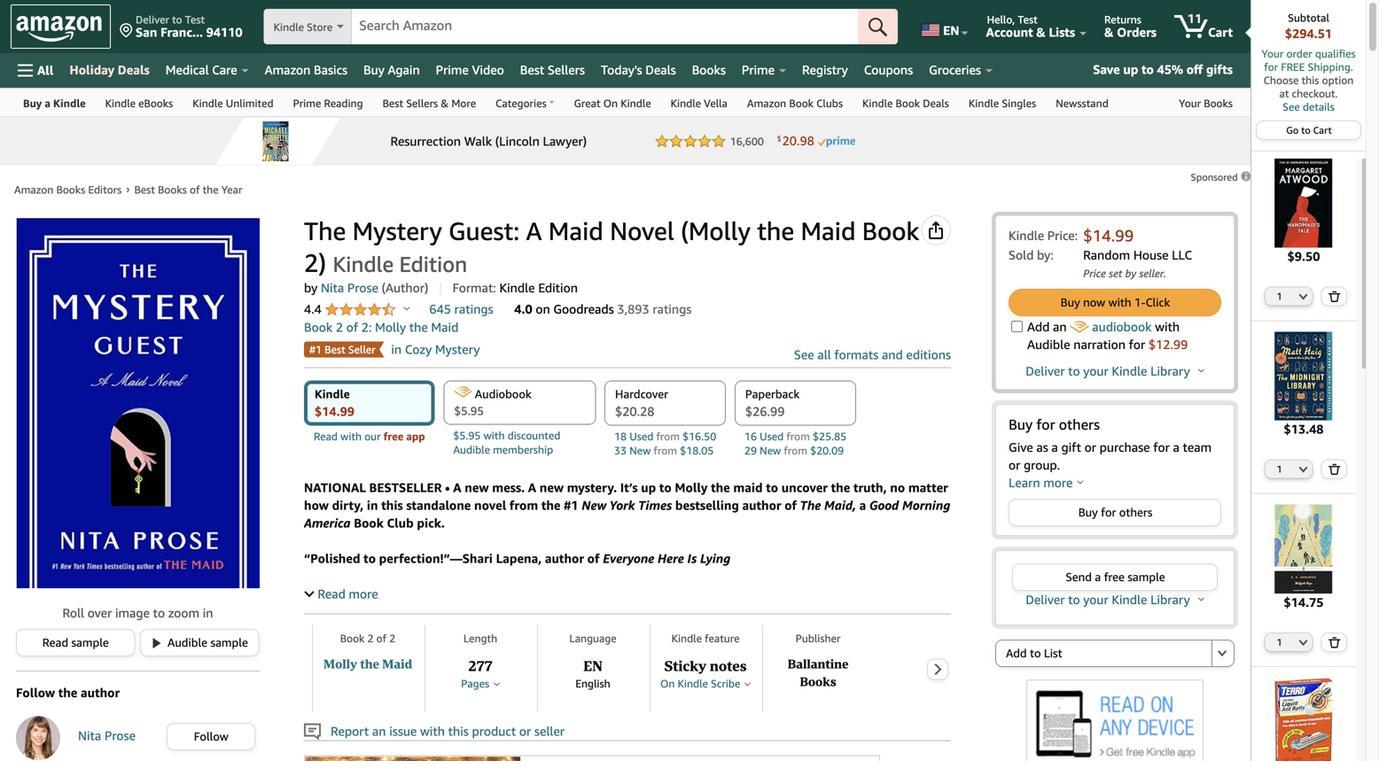 Task type: vqa. For each thing, say whether or not it's contained in the screenshot.
Nespresso Capsules VertuoLine, Double Espresso Chiaro, Medium Roast Coffee, 10 Count (Pack of 3) Coffee Pods, Brews 2.7... Image in the bottom right of the page
no



Task type: locate. For each thing, give the bounding box(es) containing it.
no
[[890, 481, 905, 495]]

0 vertical spatial dropdown image
[[1299, 293, 1308, 300]]

nita up 4.4
[[321, 281, 344, 295]]

2 vertical spatial read
[[42, 636, 68, 650]]

1 vertical spatial molly
[[675, 481, 708, 495]]

standalone
[[406, 498, 471, 513]]

dropdown image inside add to list option group
[[1218, 650, 1227, 657]]

deals for today's deals
[[646, 63, 676, 77]]

mystery
[[353, 216, 442, 246], [435, 342, 480, 357]]

audible down zoom
[[168, 636, 208, 650]]

kindle left store
[[274, 21, 304, 33]]

#1 down 'mystery.'
[[564, 498, 579, 513]]

a for new
[[453, 481, 462, 495]]

read inside button
[[42, 636, 68, 650]]

2 deliver to your kindle library from the top
[[1026, 593, 1194, 607]]

follow for follow the author
[[16, 686, 55, 700]]

1 horizontal spatial 2
[[367, 633, 374, 645]]

the up maid, at the bottom right of page
[[831, 481, 851, 495]]

kindle down "narration"
[[1112, 364, 1148, 379]]

0 horizontal spatial free
[[384, 430, 404, 443]]

2 horizontal spatial prime
[[742, 63, 775, 77]]

1 horizontal spatial en
[[944, 23, 960, 38]]

sellers down again
[[406, 97, 438, 109]]

$5.95 inside $5.95 with discounted audible membership
[[453, 430, 481, 442]]

dropdown image left delete icon
[[1299, 293, 1308, 300]]

$26.99
[[746, 404, 785, 419]]

nita inside nita prose link
[[78, 729, 101, 743]]

2 vertical spatial in
[[203, 606, 213, 621]]

sample inside button
[[71, 636, 109, 650]]

0 horizontal spatial nita prose link
[[78, 728, 136, 749]]

0 vertical spatial mystery
[[353, 216, 442, 246]]

1 horizontal spatial see
[[1283, 101, 1300, 113]]

product
[[472, 724, 516, 739]]

up inside "navigation" navigation
[[1124, 62, 1139, 77]]

medical care link
[[158, 58, 257, 82]]

popover image for length
[[494, 682, 500, 687]]

1 up terro t300b liquid ant killer, 12 bait stations image
[[1277, 637, 1283, 648]]

sellers inside best sellers link
[[548, 63, 585, 77]]

sample down over
[[71, 636, 109, 650]]

deliver down add an
[[1026, 364, 1065, 379]]

kindle down holiday
[[53, 97, 86, 109]]

new down 'mystery.'
[[582, 498, 607, 513]]

#1 down 4.4
[[309, 344, 322, 356]]

follow for follow
[[194, 730, 229, 744]]

best sellers & more
[[383, 97, 476, 109]]

delete image for $13.48
[[1329, 464, 1341, 475]]

to down the send
[[1068, 593, 1080, 607]]

1 vertical spatial add
[[1006, 647, 1027, 661]]

kindle inside search box
[[274, 21, 304, 33]]

audible
[[1028, 337, 1071, 352], [453, 444, 490, 456], [168, 636, 208, 650]]

on right great
[[604, 97, 618, 109]]

1 used from the left
[[630, 430, 654, 443]]

2 vertical spatial popover image
[[494, 682, 500, 687]]

1 vertical spatial prose
[[105, 729, 136, 743]]

0 vertical spatial deliver
[[136, 13, 169, 26]]

0 horizontal spatial up
[[641, 481, 656, 495]]

books for ballantine books
[[800, 675, 837, 689]]

sample for read sample
[[71, 636, 109, 650]]

follow inside button
[[194, 730, 229, 744]]

1 left delete icon
[[1277, 291, 1283, 302]]

up right the save
[[1124, 62, 1139, 77]]

1 horizontal spatial new
[[630, 445, 651, 457]]

a inside the mystery guest: a maid novel (molly the maid book 2)
[[526, 216, 542, 246]]

0 horizontal spatial in
[[203, 606, 213, 621]]

audible left membership
[[453, 444, 490, 456]]

delete image
[[1329, 291, 1341, 302]]

your down off
[[1179, 97, 1201, 109]]

account & lists
[[986, 25, 1076, 39]]

deliver to your kindle library button down "narration"
[[1026, 364, 1205, 379]]

great on kindle link
[[564, 89, 661, 116]]

0 vertical spatial this
[[1302, 74, 1320, 86]]

1 vertical spatial delete image
[[1329, 637, 1341, 648]]

deliver up list
[[1026, 593, 1065, 607]]

$25.85
[[813, 430, 847, 443]]

deals right today's
[[646, 63, 676, 77]]

0 vertical spatial in
[[391, 342, 402, 357]]

for inside give as a gift or purchase for a team or group.
[[1154, 440, 1170, 455]]

kindle up by nita prose (author)
[[333, 251, 394, 277]]

deliver to your kindle library down "narration"
[[1026, 364, 1194, 379]]

to right maid
[[766, 481, 779, 495]]

amazon inside amazon basics link
[[265, 63, 311, 77]]

more for learn more
[[1044, 476, 1073, 490]]

singles
[[1002, 97, 1037, 109]]

new inside 16 used from $25.85 29 new from $20.09
[[760, 445, 781, 457]]

2 your from the top
[[1084, 593, 1109, 607]]

the inside the mystery guest: a maid novel (molly the maid book 2)
[[304, 216, 346, 246]]

#1
[[309, 344, 322, 356], [564, 498, 579, 513]]

from down mess.
[[510, 498, 538, 513]]

on down sticky
[[661, 678, 675, 690]]

cart down details
[[1314, 125, 1332, 136]]

1 horizontal spatial deals
[[646, 63, 676, 77]]

0 horizontal spatial popover image
[[404, 306, 410, 311]]

0 horizontal spatial sample
[[71, 636, 109, 650]]

& inside returns & orders
[[1105, 25, 1114, 39]]

with inside report an issue with this product or seller link
[[420, 724, 445, 739]]

new
[[630, 445, 651, 457], [760, 445, 781, 457], [582, 498, 607, 513]]

prime down amazon basics link
[[293, 97, 321, 109]]

in inside national bestseller • a new mess. a new mystery. it's up to molly the maid to uncover the truth, no matter how dirty, in this standalone novel from the #1
[[367, 498, 378, 513]]

1 vertical spatial #1
[[564, 498, 579, 513]]

0 vertical spatial an
[[1053, 320, 1067, 334]]

in
[[391, 342, 402, 357], [367, 498, 378, 513], [203, 606, 213, 621]]

on
[[604, 97, 618, 109], [661, 678, 675, 690]]

give
[[1009, 440, 1034, 455]]

$12.99
[[1149, 337, 1188, 352]]

$5.95 for $5.95
[[454, 404, 484, 418]]

dropdown image for $13.48
[[1299, 466, 1308, 473]]

1 horizontal spatial add
[[1028, 320, 1050, 334]]

1 vertical spatial free
[[1104, 571, 1125, 584]]

0 vertical spatial author
[[743, 498, 782, 513]]

0 vertical spatial $5.95
[[454, 404, 484, 418]]

test left 94110‌
[[185, 13, 205, 26]]

with right issue
[[420, 724, 445, 739]]

1 vertical spatial en
[[583, 658, 603, 675]]

& left more
[[441, 97, 449, 109]]

2 delete image from the top
[[1329, 637, 1341, 648]]

a right the send
[[1095, 571, 1101, 584]]

on inside list
[[661, 678, 675, 690]]

sample right the send
[[1128, 571, 1166, 584]]

0 horizontal spatial more
[[349, 587, 378, 602]]

seller
[[348, 344, 376, 356]]

0 horizontal spatial molly
[[323, 657, 357, 672]]

sellers for best sellers & more
[[406, 97, 438, 109]]

2 vertical spatial popover image
[[745, 682, 751, 687]]

0 horizontal spatial author
[[81, 686, 120, 700]]

None radio
[[1212, 640, 1235, 668]]

dropdown image
[[1299, 293, 1308, 300], [1299, 466, 1308, 473]]

kindle up sticky
[[672, 633, 702, 645]]

amazon for amazon book clubs
[[747, 97, 787, 109]]

by up 4.4
[[304, 281, 318, 295]]

used right 16
[[760, 430, 784, 443]]

$5.95 for $5.95 with discounted audible membership
[[453, 430, 481, 442]]

new york times bestselling author of the maid, a
[[582, 498, 870, 513]]

best sellers
[[520, 63, 585, 77]]

ballantine
[[788, 657, 849, 672]]

audible down add an
[[1028, 337, 1071, 352]]

buy for others
[[1009, 416, 1100, 433], [1079, 506, 1153, 520]]

as
[[1037, 440, 1049, 455]]

1 vertical spatial dropdown image
[[1218, 650, 1227, 657]]

0 vertical spatial molly
[[375, 320, 406, 335]]

this inside national bestseller • a new mess. a new mystery. it's up to molly the maid to uncover the truth, no matter how dirty, in this standalone novel from the #1
[[381, 498, 403, 513]]

popover image down (author)
[[404, 306, 410, 311]]

books for amazon books editors › best books of the year
[[56, 184, 85, 196]]

used inside 16 used from $25.85 29 new from $20.09
[[760, 430, 784, 443]]

1 vertical spatial others
[[1120, 506, 1153, 520]]

dropdown image down $13.48 at the bottom
[[1299, 466, 1308, 473]]

books for your books
[[1204, 97, 1233, 109]]

books inside "link"
[[1204, 97, 1233, 109]]

author down maid
[[743, 498, 782, 513]]

1 vertical spatial library
[[1151, 593, 1190, 607]]

best inside "amazon books editors › best books of the year"
[[134, 184, 155, 196]]

1 horizontal spatial #1
[[564, 498, 579, 513]]

1 horizontal spatial sellers
[[548, 63, 585, 77]]

to down "narration"
[[1068, 364, 1080, 379]]

1 horizontal spatial prose
[[347, 281, 379, 295]]

or down "give"
[[1009, 458, 1021, 473]]

deliver
[[136, 13, 169, 26], [1026, 364, 1065, 379], [1026, 593, 1065, 607]]

sticky notes
[[664, 658, 747, 675]]

your for 2nd the deliver to your kindle library button
[[1084, 593, 1109, 607]]

times
[[638, 498, 672, 513]]

#1 best seller
[[309, 344, 376, 356]]

buy a kindle link
[[13, 89, 95, 116]]

en link
[[912, 4, 977, 49]]

add down by:
[[1028, 320, 1050, 334]]

1 library from the top
[[1151, 364, 1190, 379]]

save up to 45% off gifts link
[[1086, 59, 1240, 82]]

prime video
[[436, 63, 504, 77]]

new for $26.99
[[760, 445, 781, 457]]

this inside your order qualifies for free shipping. choose this option at checkout. see details
[[1302, 74, 1320, 86]]

author for bestselling
[[743, 498, 782, 513]]

registry
[[802, 63, 848, 77]]

amazon down "prime" link in the top right of the page
[[747, 97, 787, 109]]

3 1 from the top
[[1277, 637, 1283, 648]]

1 vertical spatial edition
[[538, 281, 578, 295]]

see left all
[[794, 348, 815, 362]]

kindle down coupons link
[[863, 97, 893, 109]]

1 vertical spatial read
[[318, 587, 346, 602]]

books inside ballantine books
[[800, 675, 837, 689]]

1 dropdown image from the top
[[1299, 293, 1308, 300]]

1 horizontal spatial edition
[[538, 281, 578, 295]]

your books link
[[1170, 89, 1243, 116]]

book 2 of 2: molly the maid link
[[304, 320, 459, 335]]

kindle inside "link"
[[863, 97, 893, 109]]

learn more
[[1009, 476, 1073, 490]]

0 vertical spatial free
[[384, 430, 404, 443]]

0 horizontal spatial test
[[185, 13, 205, 26]]

$5.95 with discounted audible membership
[[453, 430, 561, 456]]

with inside $5.95 with discounted audible membership
[[484, 430, 505, 442]]

amazon inside amazon book clubs link
[[747, 97, 787, 109]]

new up 'novel'
[[465, 481, 489, 495]]

prime for prime reading
[[293, 97, 321, 109]]

deals inside "link"
[[923, 97, 949, 109]]

popover image inside 'learn more' button
[[1078, 480, 1084, 485]]

0 vertical spatial or
[[1085, 440, 1097, 455]]

new left 'mystery.'
[[540, 481, 564, 495]]

newsstand
[[1056, 97, 1109, 109]]

0 horizontal spatial an
[[372, 724, 386, 739]]

1 vertical spatial audible
[[453, 444, 490, 456]]

0 vertical spatial deliver to your kindle library
[[1026, 364, 1194, 379]]

your
[[1262, 47, 1284, 60], [1179, 97, 1201, 109]]

click
[[1146, 296, 1171, 309]]

next image
[[933, 663, 943, 677]]

buy now with 1-click
[[1061, 296, 1171, 309]]

to left list
[[1030, 647, 1041, 661]]

all
[[37, 63, 54, 78]]

2 horizontal spatial 2
[[389, 633, 396, 645]]

to right go
[[1302, 125, 1311, 136]]

reading
[[324, 97, 363, 109]]

read down kindle $14.99
[[314, 430, 338, 443]]

free right our
[[384, 430, 404, 443]]

Add to List submit
[[997, 641, 1212, 667]]

great
[[574, 97, 601, 109]]

franc...
[[161, 25, 203, 39]]

cart right 11
[[1208, 25, 1233, 39]]

ratings right 3,893
[[653, 302, 692, 317]]

terro t300b liquid ant killer, 12 bait stations image
[[1260, 678, 1349, 762]]

2 used from the left
[[760, 430, 784, 443]]

your for your books
[[1179, 97, 1201, 109]]

Add to List radio
[[996, 640, 1212, 668]]

1 vertical spatial by
[[304, 281, 318, 295]]

see inside your order qualifies for free shipping. choose this option at checkout. see details
[[1283, 101, 1300, 113]]

with
[[1109, 296, 1132, 309], [1155, 320, 1180, 334], [484, 430, 505, 442], [341, 430, 362, 443], [420, 724, 445, 739]]

1 delete image from the top
[[1329, 464, 1341, 475]]

popover image
[[1199, 368, 1205, 373], [1199, 597, 1205, 602], [745, 682, 751, 687]]

0 vertical spatial see
[[1283, 101, 1300, 113]]

1 vertical spatial author
[[545, 551, 584, 566]]

nita
[[321, 281, 344, 295], [78, 729, 101, 743]]

a inside navigation
[[45, 97, 50, 109]]

amazon left basics
[[265, 63, 311, 77]]

2 library from the top
[[1151, 593, 1190, 607]]

0 horizontal spatial ratings
[[455, 302, 494, 317]]

& left 'orders' at the top right of page
[[1105, 25, 1114, 39]]

1 up malgudi days (penguin classics) image
[[1277, 464, 1283, 475]]

deliver to your kindle library
[[1026, 364, 1194, 379], [1026, 593, 1194, 607]]

0 horizontal spatial new
[[582, 498, 607, 513]]

dropdown image for $9.50
[[1299, 293, 1308, 300]]

new inside 18 used from $16.50 33 new from $18.05
[[630, 445, 651, 457]]

kindle feature
[[672, 633, 740, 645]]

2 ratings from the left
[[653, 302, 692, 317]]

more for read more
[[349, 587, 378, 602]]

learn
[[1009, 476, 1041, 490]]

0 horizontal spatial amazon
[[14, 184, 54, 196]]

2 vertical spatial or
[[519, 724, 531, 739]]

1 1 from the top
[[1277, 291, 1283, 302]]

1 horizontal spatial others
[[1120, 506, 1153, 520]]

the
[[203, 184, 219, 196], [757, 216, 795, 246], [409, 320, 428, 335], [711, 481, 730, 495], [831, 481, 851, 495], [542, 498, 561, 513], [360, 657, 379, 672], [58, 686, 77, 700]]

2 horizontal spatial &
[[1105, 25, 1114, 39]]

author right lapena,
[[545, 551, 584, 566]]

kindle edition
[[333, 251, 467, 277]]

read sample button
[[17, 630, 134, 656]]

a right guest:
[[526, 216, 542, 246]]

add inside option
[[1006, 647, 1027, 661]]

of down uncover
[[785, 498, 797, 513]]

add to list
[[1006, 647, 1063, 661]]

0 vertical spatial 1
[[1277, 291, 1283, 302]]

0 horizontal spatial dropdown image
[[1218, 650, 1227, 657]]

this
[[1302, 74, 1320, 86], [381, 498, 403, 513], [448, 724, 469, 739]]

$20.28
[[615, 404, 655, 419]]

1 new from the left
[[465, 481, 489, 495]]

2 horizontal spatial molly
[[675, 481, 708, 495]]

play image
[[152, 638, 160, 649]]

1 vertical spatial an
[[372, 724, 386, 739]]

option
[[1322, 74, 1354, 86]]

the handmaid&#39;s tale image
[[1260, 159, 1349, 248]]

0 horizontal spatial #1
[[309, 344, 322, 356]]

None checkbox
[[1012, 321, 1023, 332]]

new right 29
[[760, 445, 781, 457]]

kindle book deals
[[863, 97, 949, 109]]

0 vertical spatial popover image
[[1199, 368, 1205, 373]]

1 horizontal spatial nita prose link
[[321, 281, 379, 295]]

1 horizontal spatial by
[[1126, 267, 1137, 280]]

0 horizontal spatial &
[[441, 97, 449, 109]]

an for add
[[1053, 320, 1067, 334]]

1 horizontal spatial an
[[1053, 320, 1067, 334]]

medical care
[[166, 63, 237, 77]]

seller.
[[1139, 267, 1167, 280]]

Buy now with 1-Click submit
[[1010, 290, 1221, 316]]

1 vertical spatial deliver to your kindle library
[[1026, 593, 1194, 607]]

1 for $14.75
[[1277, 637, 1283, 648]]

the
[[304, 216, 346, 246], [800, 498, 821, 513]]

audible logo image
[[454, 386, 472, 398]]

0 horizontal spatial $14.99
[[315, 404, 355, 419]]

0 horizontal spatial see
[[794, 348, 815, 362]]

2 test from the left
[[1018, 13, 1038, 26]]

your down the send
[[1084, 593, 1109, 607]]

2 horizontal spatial this
[[1302, 74, 1320, 86]]

click to get instructions to get the kindle app image
[[1027, 680, 1204, 762]]

1 vertical spatial on
[[661, 678, 675, 690]]

read with our free app
[[314, 430, 425, 443]]

1 deliver to your kindle library button from the top
[[1026, 364, 1205, 379]]

2)
[[304, 248, 326, 278]]

$14.99
[[1084, 226, 1134, 245], [315, 404, 355, 419]]

up up times
[[641, 481, 656, 495]]

0 vertical spatial more
[[1044, 476, 1073, 490]]

nita prose link up the 4.4 button
[[321, 281, 379, 295]]

an left issue
[[372, 724, 386, 739]]

sellers inside best sellers & more link
[[406, 97, 438, 109]]

& left lists at top right
[[1037, 25, 1046, 39]]

popover image inside the pages button
[[494, 682, 500, 687]]

your inside "link"
[[1179, 97, 1201, 109]]

great on kindle
[[574, 97, 651, 109]]

1 test from the left
[[185, 13, 205, 26]]

$13.48
[[1284, 422, 1324, 437]]

read right the 'extender expand' icon
[[318, 587, 346, 602]]

1 vertical spatial nita
[[78, 729, 101, 743]]

best right › at left
[[134, 184, 155, 196]]

author
[[743, 498, 782, 513], [545, 551, 584, 566], [81, 686, 120, 700]]

see down at
[[1283, 101, 1300, 113]]

1 horizontal spatial dropdown image
[[1299, 639, 1308, 646]]

on inside navigation
[[604, 97, 618, 109]]

0 horizontal spatial prime
[[293, 97, 321, 109]]

scribe
[[711, 678, 741, 690]]

today's deals
[[601, 63, 676, 77]]

books
[[692, 63, 726, 77], [1204, 97, 1233, 109], [56, 184, 85, 196], [158, 184, 187, 196], [800, 675, 837, 689]]

go to cart
[[1287, 125, 1332, 136]]

read for read with our free app
[[314, 430, 338, 443]]

& for account
[[1037, 25, 1046, 39]]

prime up more
[[436, 63, 469, 77]]

your inside your order qualifies for free shipping. choose this option at checkout. see details
[[1262, 47, 1284, 60]]

the inside the mystery guest: a maid novel (molly the maid book 2)
[[757, 216, 795, 246]]

en inside "navigation" navigation
[[944, 23, 960, 38]]

amazon for amazon basics
[[265, 63, 311, 77]]

go to cart link
[[1257, 121, 1361, 139]]

amazon books editors link
[[14, 184, 122, 196]]

this up book club pick.
[[381, 498, 403, 513]]

a
[[45, 97, 50, 109], [1052, 440, 1058, 455], [1173, 440, 1180, 455], [860, 498, 866, 513], [1095, 571, 1101, 584]]

used right '18'
[[630, 430, 654, 443]]

delete image
[[1329, 464, 1341, 475], [1329, 637, 1341, 648]]

1 deliver to your kindle library from the top
[[1026, 364, 1194, 379]]

kindle vella link
[[661, 89, 738, 116]]

issue
[[389, 724, 417, 739]]

of up molly the maid
[[376, 633, 387, 645]]

1 for $13.48
[[1277, 464, 1283, 475]]

0 vertical spatial the
[[304, 216, 346, 246]]

en inside en english
[[583, 658, 603, 675]]

popover image inside 'on kindle scribe' button
[[745, 682, 751, 687]]

navigation navigation
[[0, 0, 1366, 762]]

delete image up malgudi days (penguin classics) image
[[1329, 464, 1341, 475]]

0 vertical spatial sellers
[[548, 63, 585, 77]]

1 your from the top
[[1084, 364, 1109, 379]]

2 1 from the top
[[1277, 464, 1283, 475]]

maid inside list
[[382, 657, 412, 672]]

others up gift
[[1059, 416, 1100, 433]]

popover image
[[404, 306, 410, 311], [1078, 480, 1084, 485], [494, 682, 500, 687]]

sample
[[1128, 571, 1166, 584], [71, 636, 109, 650], [211, 636, 248, 650]]

molly right 2:
[[375, 320, 406, 335]]

new right 33
[[630, 445, 651, 457]]

your for your order qualifies for free shipping. choose this option at checkout. see details
[[1262, 47, 1284, 60]]

add to list option group
[[996, 640, 1235, 668]]

a down all
[[45, 97, 50, 109]]

kindle down holiday deals link
[[105, 97, 136, 109]]

1 vertical spatial your
[[1084, 593, 1109, 607]]

buy for others up as
[[1009, 416, 1100, 433]]

the right "(molly"
[[757, 216, 795, 246]]

0 horizontal spatial on
[[604, 97, 618, 109]]

used inside 18 used from $16.50 33 new from $18.05
[[630, 430, 654, 443]]

list
[[304, 626, 1380, 712]]

your up free
[[1262, 47, 1284, 60]]

hardcover
[[615, 387, 669, 401]]

kindle inside kindle price: $14.99
[[1009, 228, 1045, 243]]

books left editors
[[56, 184, 85, 196]]

0 horizontal spatial nita
[[78, 729, 101, 743]]

delete image for $14.75
[[1329, 637, 1341, 648]]

books link
[[684, 58, 734, 82]]

feature
[[705, 633, 740, 645]]

in left cozy
[[391, 342, 402, 357]]

2 for 2:
[[336, 320, 343, 335]]

qualifies
[[1316, 47, 1356, 60]]

add left list
[[1006, 647, 1027, 661]]

over
[[87, 606, 112, 621]]

None submit
[[858, 9, 898, 44], [1322, 288, 1347, 305], [1322, 461, 1347, 478], [1322, 634, 1347, 652], [1213, 641, 1234, 667], [858, 9, 898, 44], [1322, 288, 1347, 305], [1322, 461, 1347, 478], [1322, 634, 1347, 652], [1213, 641, 1234, 667]]

en for en
[[944, 23, 960, 38]]

2 new from the left
[[540, 481, 564, 495]]

0 horizontal spatial your
[[1179, 97, 1201, 109]]

popover image for 'on kindle scribe' button
[[745, 682, 751, 687]]

prose
[[347, 281, 379, 295], [105, 729, 136, 743]]

dropdown image
[[1299, 639, 1308, 646], [1218, 650, 1227, 657]]

0 vertical spatial library
[[1151, 364, 1190, 379]]

save up to 45% off gifts
[[1093, 62, 1233, 77]]

add for add an
[[1028, 320, 1050, 334]]

2 dropdown image from the top
[[1299, 466, 1308, 473]]

11
[[1188, 11, 1202, 26]]

1 horizontal spatial up
[[1124, 62, 1139, 77]]

0 horizontal spatial en
[[583, 658, 603, 675]]

the down read sample button
[[58, 686, 77, 700]]

2 horizontal spatial amazon
[[747, 97, 787, 109]]

nita prose
[[78, 729, 136, 743]]

of left year
[[190, 184, 200, 196]]

more
[[452, 97, 476, 109]]

is
[[687, 551, 697, 566]]

1 vertical spatial or
[[1009, 458, 1021, 473]]

your order qualifies for free shipping. choose this option at checkout. see details
[[1262, 47, 1356, 113]]

1 horizontal spatial audible
[[453, 444, 490, 456]]



Task type: describe. For each thing, give the bounding box(es) containing it.
kindle left vella
[[671, 97, 701, 109]]

1 for $9.50
[[1277, 291, 1283, 302]]

from inside national bestseller • a new mess. a new mystery. it's up to molly the maid to uncover the truth, no matter how dirty, in this standalone novel from the #1
[[510, 498, 538, 513]]

to inside option
[[1030, 647, 1041, 661]]

choose
[[1264, 74, 1299, 86]]

amazon image
[[16, 16, 102, 43]]

author for lapena,
[[545, 551, 584, 566]]

1 horizontal spatial $14.99
[[1084, 226, 1134, 245]]

buy a kindle
[[23, 97, 86, 109]]

pick.
[[417, 516, 445, 531]]

1 vertical spatial see
[[794, 348, 815, 362]]

2 vertical spatial deliver
[[1026, 593, 1065, 607]]

the inside the molly the maid link
[[360, 657, 379, 672]]

2 vertical spatial audible
[[168, 636, 208, 650]]

for down give as a gift or purchase for a team or group.
[[1101, 506, 1117, 520]]

buy again link
[[356, 58, 428, 82]]

hello,
[[987, 13, 1015, 26]]

for up as
[[1037, 416, 1056, 433]]

report an issue with this product or seller image
[[304, 724, 321, 741]]

the up new york times bestselling author of the maid, a
[[711, 481, 730, 495]]

Kindle Store search field
[[264, 9, 898, 46]]

with inside with audible narration for
[[1155, 320, 1180, 334]]

0 horizontal spatial prose
[[105, 729, 136, 743]]

audiobook
[[1093, 320, 1155, 334]]

277
[[468, 658, 493, 675]]

paperback
[[746, 387, 800, 401]]

english
[[576, 678, 611, 690]]

newsstand link
[[1046, 89, 1119, 116]]

prime link
[[734, 58, 794, 82]]

book inside the mystery guest: a maid novel (molly the maid book 2)
[[863, 216, 920, 246]]

0 vertical spatial nita
[[321, 281, 344, 295]]

0 vertical spatial buy for others
[[1009, 416, 1100, 433]]

of left 2:
[[346, 320, 358, 335]]

formats
[[835, 348, 879, 362]]

buy left now
[[1061, 296, 1081, 309]]

molly inside list
[[323, 657, 357, 672]]

kindle down today's deals link
[[621, 97, 651, 109]]

give as a gift or purchase for a team or group.
[[1009, 440, 1212, 473]]

random house llc price set by seller.
[[1084, 248, 1193, 280]]

for inside your order qualifies for free shipping. choose this option at checkout. see details
[[1265, 61, 1279, 73]]

2 deliver to your kindle library button from the top
[[1026, 593, 1205, 607]]

an for report
[[372, 724, 386, 739]]

0 vertical spatial others
[[1059, 416, 1100, 433]]

leave feedback on sponsored ad element
[[1191, 172, 1253, 183]]

best sellers link
[[512, 58, 593, 82]]

prime for prime
[[742, 63, 775, 77]]

house
[[1134, 248, 1169, 262]]

the midnight library: a gma book club pick (a novel) image
[[1260, 332, 1349, 421]]

the inside "amazon books editors › best books of the year"
[[203, 184, 219, 196]]

lists
[[1049, 25, 1076, 39]]

buy left again
[[364, 63, 385, 77]]

94110‌
[[206, 25, 243, 39]]

$14.75
[[1284, 595, 1324, 610]]

sold by:
[[1009, 248, 1054, 262]]

uncover
[[782, 481, 828, 495]]

1 vertical spatial nita prose link
[[78, 728, 136, 749]]

on kindle scribe
[[661, 678, 741, 690]]

kindle singles link
[[959, 89, 1046, 116]]

a right as
[[1052, 440, 1058, 455]]

read sample
[[42, 636, 109, 650]]

for inside with audible narration for
[[1129, 337, 1146, 352]]

1 ratings from the left
[[455, 302, 494, 317]]

2 horizontal spatial sample
[[1128, 571, 1166, 584]]

2 horizontal spatial or
[[1085, 440, 1097, 455]]

kindle singles
[[969, 97, 1037, 109]]

the right 'novel'
[[542, 498, 561, 513]]

read more button
[[304, 587, 378, 602]]

audible inside with audible narration for
[[1028, 337, 1071, 352]]

up inside national bestseller • a new mess. a new mystery. it's up to molly the maid to uncover the truth, no matter how dirty, in this standalone novel from the #1
[[641, 481, 656, 495]]

Send a free sample submit
[[1013, 565, 1217, 590]]

shipping.
[[1308, 61, 1354, 73]]

1 vertical spatial deliver
[[1026, 364, 1065, 379]]

popover image for buy for others
[[1078, 480, 1084, 485]]

video
[[472, 63, 504, 77]]

book inside "link"
[[896, 97, 920, 109]]

& inside best sellers & more link
[[441, 97, 449, 109]]

now
[[1084, 296, 1106, 309]]

report
[[331, 724, 369, 739]]

kindle down sticky
[[678, 678, 708, 690]]

orders
[[1117, 25, 1157, 39]]

of inside "amazon books editors › best books of the year"
[[190, 184, 200, 196]]

4.0 on goodreads 3,893 ratings
[[514, 302, 692, 317]]

books right › at left
[[158, 184, 187, 196]]

a left team
[[1173, 440, 1180, 455]]

holiday deals
[[70, 63, 150, 77]]

0 horizontal spatial by
[[304, 281, 318, 295]]

today's deals link
[[593, 58, 684, 82]]

to up times
[[660, 481, 672, 495]]

read for read more
[[318, 587, 346, 602]]

0 horizontal spatial edition
[[399, 251, 467, 277]]

clubs
[[817, 97, 843, 109]]

"polished to perfection!"—shari lapena, author of everyone here is lying
[[304, 551, 731, 566]]

by inside random house llc price set by seller.
[[1126, 267, 1137, 280]]

from left '$25.85' in the right of the page
[[787, 430, 810, 443]]

0 vertical spatial #1
[[309, 344, 322, 356]]

cozy
[[405, 342, 432, 357]]

add for add to list
[[1006, 647, 1027, 661]]

3,893
[[617, 302, 650, 317]]

amazon inside "amazon books editors › best books of the year"
[[14, 184, 54, 196]]

your for 2nd the deliver to your kindle library button from the bottom
[[1084, 364, 1109, 379]]

Audible sample submit
[[141, 630, 259, 656]]

to left zoom
[[153, 606, 165, 621]]

read more
[[318, 587, 378, 602]]

0 vertical spatial cart
[[1208, 25, 1233, 39]]

cart inside 'link'
[[1314, 125, 1332, 136]]

a down 'truth,'
[[860, 498, 866, 513]]

kindle inside kindle $14.99
[[315, 387, 350, 401]]

book inside list
[[340, 633, 365, 645]]

seller
[[535, 724, 565, 739]]

new for $20.28
[[630, 445, 651, 457]]

to inside deliver to test san franc... 94110‌
[[172, 13, 182, 26]]

morning
[[902, 498, 951, 513]]

a for maid
[[526, 216, 542, 246]]

Buy for others submit
[[1010, 500, 1221, 526]]

audiobook link
[[1093, 320, 1155, 334]]

gift
[[1062, 440, 1082, 455]]

best up categories link
[[520, 63, 545, 77]]

popover image inside the 4.4 button
[[404, 306, 410, 311]]

1 vertical spatial buy for others
[[1079, 506, 1153, 520]]

prime for prime video
[[436, 63, 469, 77]]

san
[[136, 25, 157, 39]]

unlimited
[[226, 97, 274, 109]]

how
[[304, 498, 329, 513]]

from left $18.05
[[654, 445, 677, 457]]

with left 1-
[[1109, 296, 1132, 309]]

returns & orders
[[1105, 13, 1157, 39]]

of inside list
[[376, 633, 387, 645]]

18 used from $16.50 33 new from $18.05
[[614, 430, 717, 457]]

0 horizontal spatial or
[[519, 724, 531, 739]]

0 vertical spatial prose
[[347, 281, 379, 295]]

$294.51
[[1286, 26, 1333, 41]]

sticky
[[664, 658, 707, 675]]

deliver to test san franc... 94110‌
[[136, 13, 243, 39]]

en for en english
[[583, 658, 603, 675]]

by nita prose (author)
[[304, 281, 429, 295]]

to inside 'link'
[[1302, 125, 1311, 136]]

audible inside $5.95 with discounted audible membership
[[453, 444, 490, 456]]

list containing 277
[[304, 626, 1380, 712]]

test inside deliver to test san franc... 94110‌
[[185, 13, 205, 26]]

read for read sample
[[42, 636, 68, 650]]

best left seller at top
[[325, 344, 346, 356]]

to right "polished
[[364, 551, 376, 566]]

deals for holiday deals
[[118, 63, 150, 77]]

0 vertical spatial dropdown image
[[1299, 639, 1308, 646]]

learn more button
[[1009, 476, 1084, 490]]

membership
[[493, 444, 553, 456]]

the mystery guest: a maid novel (molly the maid book 2)
[[304, 216, 920, 278]]

report an issue with this product or seller
[[321, 724, 565, 739]]

goodreads
[[554, 302, 614, 317]]

of left "everyone"
[[588, 551, 600, 566]]

mystery inside the mystery guest: a maid novel (molly the maid book 2)
[[353, 216, 442, 246]]

1 vertical spatial mystery
[[435, 342, 480, 357]]

0 vertical spatial nita prose link
[[321, 281, 379, 295]]

& for returns
[[1105, 25, 1114, 39]]

registry link
[[794, 58, 856, 82]]

audible sample
[[168, 636, 248, 650]]

amazon book clubs link
[[738, 89, 853, 116]]

kindle left the singles
[[969, 97, 999, 109]]

to left 45%
[[1142, 62, 1154, 77]]

33
[[614, 445, 627, 457]]

lapena,
[[496, 551, 542, 566]]

sellers for best sellers
[[548, 63, 585, 77]]

molly the maid
[[323, 657, 412, 672]]

buy up "give"
[[1009, 416, 1033, 433]]

america
[[304, 516, 351, 531]]

amazon books editors › best books of the year
[[14, 183, 242, 196]]

best books of the year link
[[134, 184, 242, 196]]

1-
[[1135, 296, 1146, 309]]

#1 inside national bestseller • a new mess. a new mystery. it's up to molly the maid to uncover the truth, no matter how dirty, in this standalone novel from the #1
[[564, 498, 579, 513]]

bestseller
[[369, 481, 442, 495]]

kindle down the send a free sample
[[1112, 593, 1148, 607]]

club
[[387, 516, 414, 531]]

app
[[406, 430, 425, 443]]

perfection!"—shari
[[379, 551, 493, 566]]

image
[[115, 606, 150, 621]]

molly inside national bestseller • a new mess. a new mystery. it's up to molly the maid to uncover the truth, no matter how dirty, in this standalone novel from the #1
[[675, 481, 708, 495]]

kindle down medical care "link"
[[193, 97, 223, 109]]

buy down all button
[[23, 97, 42, 109]]

buy down 'learn more' button
[[1079, 506, 1098, 520]]

returns
[[1105, 13, 1142, 26]]

prime reading
[[293, 97, 363, 109]]

prime reading link
[[283, 89, 373, 116]]

645
[[429, 302, 451, 317]]

our
[[365, 430, 381, 443]]

coupons link
[[856, 58, 921, 82]]

send a free sample
[[1066, 571, 1166, 584]]

best down the 'buy again' link
[[383, 97, 403, 109]]

groceries link
[[921, 58, 1001, 82]]

the mystery guest: a maid novel (molly the maid book 2) image
[[16, 217, 260, 589]]

2 for 2
[[367, 633, 374, 645]]

from left $20.09
[[784, 445, 808, 457]]

1 vertical spatial the
[[800, 498, 821, 513]]

extender expand image
[[304, 588, 314, 598]]

1 horizontal spatial or
[[1009, 458, 1021, 473]]

1 horizontal spatial molly
[[375, 320, 406, 335]]

with left our
[[341, 430, 362, 443]]

order
[[1287, 47, 1313, 60]]

the up cozy
[[409, 320, 428, 335]]

malgudi days (penguin classics) image
[[1260, 505, 1349, 594]]

popover image for 2nd the deliver to your kindle library button
[[1199, 597, 1205, 602]]

Search Amazon text field
[[352, 10, 858, 43]]

2 vertical spatial author
[[81, 686, 120, 700]]

popover image for 2nd the deliver to your kindle library button from the bottom
[[1199, 368, 1205, 373]]

deliver inside deliver to test san franc... 94110‌
[[136, 13, 169, 26]]

books up "kindle vella" link
[[692, 63, 726, 77]]

1 horizontal spatial this
[[448, 724, 469, 739]]

kindle up 4.0
[[500, 281, 535, 295]]

used for $20.28
[[630, 430, 654, 443]]

amazon book clubs
[[747, 97, 843, 109]]

a right mess.
[[528, 481, 536, 495]]

sample for audible sample
[[211, 636, 248, 650]]

narration
[[1074, 337, 1126, 352]]

sold
[[1009, 248, 1034, 262]]

from left $16.50
[[656, 430, 680, 443]]

used for $26.99
[[760, 430, 784, 443]]

"polished
[[304, 551, 360, 566]]

notes
[[710, 658, 747, 675]]



